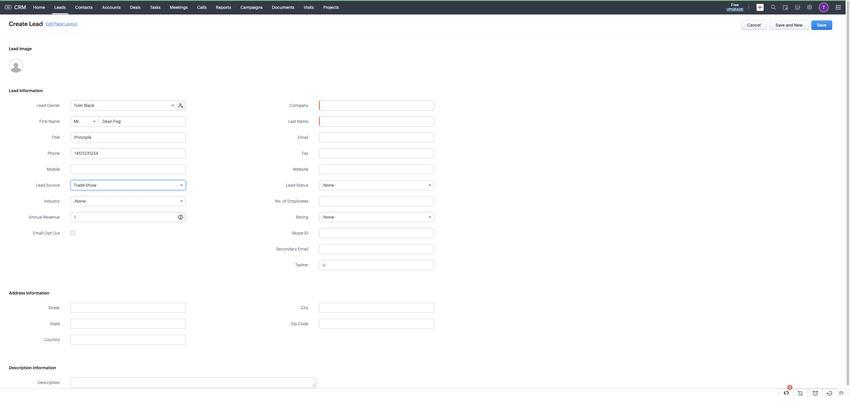 Task type: describe. For each thing, give the bounding box(es) containing it.
-none- for rating
[[322, 215, 335, 219]]

tasks link
[[145, 0, 165, 14]]

address
[[9, 291, 25, 295]]

-none- field for lead status
[[319, 180, 434, 190]]

leads link
[[50, 0, 70, 14]]

documents
[[272, 5, 294, 10]]

-none- for lead status
[[322, 183, 335, 188]]

@
[[322, 263, 326, 267]]

reports
[[216, 5, 231, 10]]

campaigns link
[[236, 0, 267, 14]]

lead owner
[[37, 103, 60, 108]]

trade
[[74, 183, 85, 188]]

twitter
[[295, 263, 308, 267]]

tyler
[[74, 103, 83, 108]]

company
[[290, 103, 308, 108]]

lead information
[[9, 88, 43, 93]]

calls
[[197, 5, 207, 10]]

out
[[53, 231, 60, 235]]

-none- field for rating
[[319, 212, 434, 222]]

street
[[48, 305, 60, 310]]

cancel
[[747, 23, 761, 27]]

documents link
[[267, 0, 299, 14]]

state
[[50, 321, 60, 326]]

save and new
[[776, 23, 803, 27]]

employees
[[287, 199, 308, 204]]

phone
[[48, 151, 60, 156]]

email opt out
[[33, 231, 60, 235]]

secondary email
[[276, 247, 308, 251]]

none- for lead status
[[324, 183, 335, 188]]

save for save
[[817, 23, 827, 27]]

city
[[301, 305, 308, 310]]

save and new button
[[770, 20, 809, 30]]

-none- for industry
[[74, 199, 87, 204]]

zip code
[[291, 321, 308, 326]]

lead for lead image
[[9, 46, 18, 51]]

fax
[[302, 151, 308, 156]]

first name
[[39, 119, 60, 124]]

industry
[[44, 199, 60, 204]]

website
[[293, 167, 308, 172]]

email for email opt out
[[33, 231, 44, 235]]

leads
[[54, 5, 66, 10]]

lead left edit
[[29, 20, 43, 27]]

code
[[298, 321, 308, 326]]

accounts link
[[97, 0, 125, 14]]

search element
[[767, 0, 780, 14]]

opt
[[44, 231, 52, 235]]

lead for lead status
[[286, 183, 295, 188]]

crm link
[[5, 4, 26, 10]]

id
[[304, 231, 308, 235]]

campaigns
[[241, 5, 263, 10]]

lead image
[[9, 46, 32, 51]]

lead for lead owner
[[37, 103, 46, 108]]

create menu element
[[753, 0, 767, 14]]

contacts link
[[70, 0, 97, 14]]

layout
[[64, 21, 77, 26]]

address information
[[9, 291, 49, 295]]

image image
[[9, 58, 23, 73]]

home link
[[29, 0, 50, 14]]

- for lead status
[[322, 183, 324, 188]]

-none- field for industry
[[71, 196, 186, 206]]

- for industry
[[74, 199, 75, 204]]

2
[[789, 386, 791, 389]]

Trade Show field
[[71, 180, 186, 190]]

edit page layout link
[[46, 21, 77, 26]]



Task type: locate. For each thing, give the bounding box(es) containing it.
last name
[[288, 119, 308, 124]]

home
[[33, 5, 45, 10]]

visits link
[[299, 0, 319, 14]]

None text field
[[319, 101, 434, 110], [319, 116, 434, 126], [319, 164, 434, 174], [319, 319, 434, 329], [71, 378, 317, 387], [319, 101, 434, 110], [319, 116, 434, 126], [319, 164, 434, 174], [319, 319, 434, 329], [71, 378, 317, 387]]

name right first
[[49, 119, 60, 124]]

- right status
[[322, 183, 324, 188]]

lead left source
[[36, 183, 45, 188]]

page
[[54, 21, 64, 26]]

projects
[[323, 5, 339, 10]]

0 vertical spatial -none- field
[[319, 180, 434, 190]]

name right last
[[297, 119, 308, 124]]

cancel button
[[741, 20, 767, 30]]

- for rating
[[322, 215, 324, 219]]

1 vertical spatial -
[[74, 199, 75, 204]]

-none-
[[322, 183, 335, 188], [74, 199, 87, 204], [322, 215, 335, 219]]

none- right rating
[[324, 215, 335, 219]]

2 vertical spatial none-
[[324, 215, 335, 219]]

no.
[[275, 199, 282, 204]]

accounts
[[102, 5, 121, 10]]

new
[[794, 23, 803, 27]]

image
[[19, 46, 32, 51]]

create
[[9, 20, 28, 27]]

search image
[[771, 5, 776, 10]]

zip
[[291, 321, 297, 326]]

email for email
[[298, 135, 308, 140]]

0 vertical spatial email
[[298, 135, 308, 140]]

edit
[[46, 21, 53, 26]]

first
[[39, 119, 48, 124]]

0 horizontal spatial description
[[9, 365, 32, 370]]

Tyler Black field
[[71, 101, 177, 110]]

lead status
[[286, 183, 308, 188]]

2 vertical spatial -none-
[[322, 215, 335, 219]]

0 vertical spatial information
[[19, 88, 43, 93]]

title
[[52, 135, 60, 140]]

information for address information
[[26, 291, 49, 295]]

last
[[288, 119, 296, 124]]

description for description information
[[9, 365, 32, 370]]

2 vertical spatial email
[[298, 247, 308, 251]]

of
[[283, 199, 287, 204]]

rating
[[296, 215, 308, 219]]

deals
[[130, 5, 141, 10]]

none- for industry
[[75, 199, 87, 204]]

trade show
[[74, 183, 96, 188]]

information for description information
[[33, 365, 56, 370]]

lead down image
[[9, 88, 18, 93]]

1 vertical spatial information
[[26, 291, 49, 295]]

skype id
[[292, 231, 308, 235]]

contacts
[[75, 5, 93, 10]]

create lead edit page layout
[[9, 20, 77, 27]]

- right rating
[[322, 215, 324, 219]]

show
[[86, 183, 96, 188]]

free
[[731, 3, 739, 7]]

lead left image
[[9, 46, 18, 51]]

information right address
[[26, 291, 49, 295]]

lead for lead source
[[36, 183, 45, 188]]

none-
[[324, 183, 335, 188], [75, 199, 87, 204], [324, 215, 335, 219]]

information for lead information
[[19, 88, 43, 93]]

revenue
[[43, 215, 60, 219]]

0 horizontal spatial name
[[49, 119, 60, 124]]

save button
[[811, 20, 832, 30]]

calls link
[[193, 0, 211, 14]]

information down country
[[33, 365, 56, 370]]

owner
[[47, 103, 60, 108]]

lead left owner
[[37, 103, 46, 108]]

-none- right rating
[[322, 215, 335, 219]]

None text field
[[99, 117, 185, 126], [71, 132, 186, 142], [319, 132, 434, 142], [71, 148, 186, 158], [319, 148, 434, 158], [71, 164, 186, 174], [319, 196, 434, 206], [77, 212, 185, 222], [319, 228, 434, 238], [319, 244, 434, 254], [327, 260, 434, 270], [71, 303, 186, 313], [319, 303, 434, 313], [71, 319, 186, 329], [71, 335, 185, 344], [99, 117, 185, 126], [71, 132, 186, 142], [319, 132, 434, 142], [71, 148, 186, 158], [319, 148, 434, 158], [71, 164, 186, 174], [319, 196, 434, 206], [77, 212, 185, 222], [319, 228, 434, 238], [319, 244, 434, 254], [327, 260, 434, 270], [71, 303, 186, 313], [319, 303, 434, 313], [71, 319, 186, 329], [71, 335, 185, 344]]

2 vertical spatial information
[[33, 365, 56, 370]]

1 vertical spatial email
[[33, 231, 44, 235]]

annual
[[29, 215, 42, 219]]

tyler black
[[74, 103, 94, 108]]

meetings link
[[165, 0, 193, 14]]

2 vertical spatial -none- field
[[319, 212, 434, 222]]

email left opt
[[33, 231, 44, 235]]

0 vertical spatial -
[[322, 183, 324, 188]]

deals link
[[125, 0, 145, 14]]

lead left status
[[286, 183, 295, 188]]

name
[[49, 119, 60, 124], [297, 119, 308, 124]]

name for first name
[[49, 119, 60, 124]]

lead source
[[36, 183, 60, 188]]

skype
[[292, 231, 303, 235]]

annual revenue
[[29, 215, 60, 219]]

0 vertical spatial none-
[[324, 183, 335, 188]]

calendar image
[[783, 5, 788, 10]]

profile element
[[816, 0, 832, 14]]

Mr. field
[[71, 117, 99, 126]]

reports link
[[211, 0, 236, 14]]

2 name from the left
[[297, 119, 308, 124]]

2 vertical spatial -
[[322, 215, 324, 219]]

lead
[[29, 20, 43, 27], [9, 46, 18, 51], [9, 88, 18, 93], [37, 103, 46, 108], [36, 183, 45, 188], [286, 183, 295, 188]]

0 vertical spatial description
[[9, 365, 32, 370]]

-none- right status
[[322, 183, 335, 188]]

0 vertical spatial -none-
[[322, 183, 335, 188]]

crm
[[14, 4, 26, 10]]

2 save from the left
[[817, 23, 827, 27]]

1 horizontal spatial description
[[38, 380, 60, 385]]

source
[[46, 183, 60, 188]]

lead for lead information
[[9, 88, 18, 93]]

information
[[19, 88, 43, 93], [26, 291, 49, 295], [33, 365, 56, 370]]

-none- down trade on the top of the page
[[74, 199, 87, 204]]

save left and
[[776, 23, 785, 27]]

free upgrade
[[727, 3, 744, 12]]

1 horizontal spatial name
[[297, 119, 308, 124]]

save for save and new
[[776, 23, 785, 27]]

1 vertical spatial -none- field
[[71, 196, 186, 206]]

mobile
[[47, 167, 60, 172]]

black
[[84, 103, 94, 108]]

upgrade
[[727, 7, 744, 12]]

description information
[[9, 365, 56, 370]]

none- right status
[[324, 183, 335, 188]]

projects link
[[319, 0, 344, 14]]

email up twitter
[[298, 247, 308, 251]]

profile image
[[819, 3, 829, 12]]

no. of employees
[[275, 199, 308, 204]]

1 vertical spatial description
[[38, 380, 60, 385]]

-
[[322, 183, 324, 188], [74, 199, 75, 204], [322, 215, 324, 219]]

- up $
[[74, 199, 75, 204]]

none- for rating
[[324, 215, 335, 219]]

-None- field
[[319, 180, 434, 190], [71, 196, 186, 206], [319, 212, 434, 222]]

none- down trade on the top of the page
[[75, 199, 87, 204]]

None field
[[319, 101, 434, 110], [71, 335, 185, 344], [319, 101, 434, 110], [71, 335, 185, 344]]

name for last name
[[297, 119, 308, 124]]

1 save from the left
[[776, 23, 785, 27]]

$
[[74, 215, 76, 219]]

create menu image
[[757, 4, 764, 11]]

save down profile icon
[[817, 23, 827, 27]]

visits
[[304, 5, 314, 10]]

0 horizontal spatial save
[[776, 23, 785, 27]]

email
[[298, 135, 308, 140], [33, 231, 44, 235], [298, 247, 308, 251]]

1 name from the left
[[49, 119, 60, 124]]

1 vertical spatial -none-
[[74, 199, 87, 204]]

1 horizontal spatial save
[[817, 23, 827, 27]]

tasks
[[150, 5, 161, 10]]

and
[[786, 23, 793, 27]]

country
[[44, 337, 60, 342]]

save
[[776, 23, 785, 27], [817, 23, 827, 27]]

meetings
[[170, 5, 188, 10]]

description for description
[[38, 380, 60, 385]]

description
[[9, 365, 32, 370], [38, 380, 60, 385]]

mr.
[[74, 119, 80, 124]]

secondary
[[276, 247, 297, 251]]

1 vertical spatial none-
[[75, 199, 87, 204]]

email up "fax"
[[298, 135, 308, 140]]

status
[[296, 183, 308, 188]]

information up lead owner
[[19, 88, 43, 93]]



Task type: vqa. For each thing, say whether or not it's contained in the screenshot.
the Leads
yes



